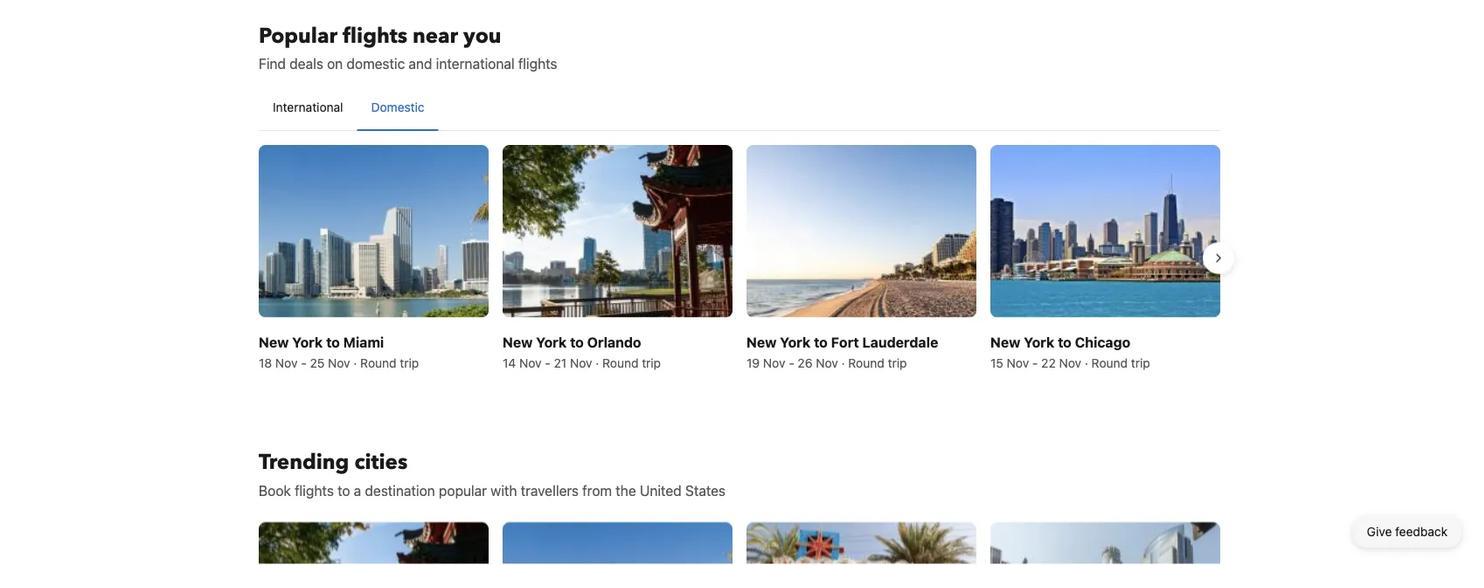 Task type: locate. For each thing, give the bounding box(es) containing it.
1 nov from the left
[[275, 356, 298, 370]]

· down chicago
[[1085, 356, 1088, 370]]

1 trip from the left
[[400, 356, 419, 370]]

chicago
[[1075, 334, 1131, 350]]

to left miami
[[326, 334, 340, 350]]

- left 25
[[301, 356, 307, 370]]

round down chicago
[[1092, 356, 1128, 370]]

- inside the new york to miami 18 nov - 25 nov · round trip
[[301, 356, 307, 370]]

· down orlando
[[596, 356, 599, 370]]

travellers
[[521, 482, 579, 499]]

domestic button
[[357, 85, 439, 130]]

- left '22'
[[1032, 356, 1038, 370]]

a
[[354, 482, 361, 499]]

region
[[245, 138, 1234, 379]]

give feedback
[[1367, 525, 1448, 539]]

2 nov from the left
[[328, 356, 350, 370]]

to
[[326, 334, 340, 350], [570, 334, 584, 350], [814, 334, 828, 350], [1058, 334, 1072, 350], [337, 482, 350, 499]]

3 round from the left
[[848, 356, 885, 370]]

popular
[[439, 482, 487, 499]]

· inside new york to chicago 15 nov - 22 nov · round trip
[[1085, 356, 1088, 370]]

4 trip from the left
[[1131, 356, 1150, 370]]

round down fort
[[848, 356, 885, 370]]

domestic
[[371, 100, 425, 115]]

8 nov from the left
[[1059, 356, 1082, 370]]

2 trip from the left
[[642, 356, 661, 370]]

2 - from the left
[[545, 356, 551, 370]]

6 nov from the left
[[816, 356, 838, 370]]

nov right 18
[[275, 356, 298, 370]]

to inside "new york to fort lauderdale 19 nov - 26 nov · round trip"
[[814, 334, 828, 350]]

on
[[327, 56, 343, 72]]

nov right 26 in the right bottom of the page
[[816, 356, 838, 370]]

near
[[413, 21, 458, 50]]

1 vertical spatial flights
[[518, 56, 557, 72]]

· inside the new york to miami 18 nov - 25 nov · round trip
[[354, 356, 357, 370]]

trip for new york to miami
[[400, 356, 419, 370]]

to inside new york to orlando 14 nov - 21 nov · round trip
[[570, 334, 584, 350]]

4 round from the left
[[1092, 356, 1128, 370]]

0 vertical spatial flights
[[343, 21, 407, 50]]

1 round from the left
[[360, 356, 397, 370]]

22
[[1041, 356, 1056, 370]]

- inside new york to orlando 14 nov - 21 nov · round trip
[[545, 356, 551, 370]]

new up 19
[[747, 334, 777, 350]]

nov right 15 at the bottom right of page
[[1007, 356, 1029, 370]]

nov right 21
[[570, 356, 592, 370]]

14
[[503, 356, 516, 370]]

- inside new york to chicago 15 nov - 22 nov · round trip
[[1032, 356, 1038, 370]]

2 york from the left
[[536, 334, 567, 350]]

25
[[310, 356, 325, 370]]

trip inside new york to orlando 14 nov - 21 nov · round trip
[[642, 356, 661, 370]]

nov right 25
[[328, 356, 350, 370]]

3 - from the left
[[789, 356, 794, 370]]

round inside new york to orlando 14 nov - 21 nov · round trip
[[602, 356, 639, 370]]

new york to orlando image
[[503, 145, 733, 318]]

· inside "new york to fort lauderdale 19 nov - 26 nov · round trip"
[[842, 356, 845, 370]]

trip
[[400, 356, 419, 370], [642, 356, 661, 370], [888, 356, 907, 370], [1131, 356, 1150, 370]]

nov right '22'
[[1059, 356, 1082, 370]]

new inside new york to chicago 15 nov - 22 nov · round trip
[[991, 334, 1021, 350]]

york inside new york to chicago 15 nov - 22 nov · round trip
[[1024, 334, 1055, 350]]

round
[[360, 356, 397, 370], [602, 356, 639, 370], [848, 356, 885, 370], [1092, 356, 1128, 370]]

york up 26 in the right bottom of the page
[[780, 334, 811, 350]]

to inside trending cities book flights to a destination popular with travellers from the united states
[[337, 482, 350, 499]]

new
[[259, 334, 289, 350], [503, 334, 533, 350], [747, 334, 777, 350], [991, 334, 1021, 350]]

to left orlando
[[570, 334, 584, 350]]

2 vertical spatial flights
[[295, 482, 334, 499]]

· for new york to orlando
[[596, 356, 599, 370]]

3 · from the left
[[842, 356, 845, 370]]

round down miami
[[360, 356, 397, 370]]

international
[[273, 100, 343, 115]]

3 nov from the left
[[519, 356, 542, 370]]

trip inside the new york to miami 18 nov - 25 nov · round trip
[[400, 356, 419, 370]]

the
[[616, 482, 636, 499]]

2 · from the left
[[596, 356, 599, 370]]

2 round from the left
[[602, 356, 639, 370]]

new inside "new york to fort lauderdale 19 nov - 26 nov · round trip"
[[747, 334, 777, 350]]

popular
[[259, 21, 338, 50]]

york up '22'
[[1024, 334, 1055, 350]]

flights down trending
[[295, 482, 334, 499]]

·
[[354, 356, 357, 370], [596, 356, 599, 370], [842, 356, 845, 370], [1085, 356, 1088, 370]]

new up 18
[[259, 334, 289, 350]]

-
[[301, 356, 307, 370], [545, 356, 551, 370], [789, 356, 794, 370], [1032, 356, 1038, 370]]

tab list containing international
[[259, 85, 1220, 132]]

round for new york to miami
[[360, 356, 397, 370]]

to inside new york to chicago 15 nov - 22 nov · round trip
[[1058, 334, 1072, 350]]

trip inside new york to chicago 15 nov - 22 nov · round trip
[[1131, 356, 1150, 370]]

nov right 19
[[763, 356, 785, 370]]

1 · from the left
[[354, 356, 357, 370]]

you
[[463, 21, 501, 50]]

· down fort
[[842, 356, 845, 370]]

round for new york to orlando
[[602, 356, 639, 370]]

3 new from the left
[[747, 334, 777, 350]]

flights right international
[[518, 56, 557, 72]]

york
[[292, 334, 323, 350], [536, 334, 567, 350], [780, 334, 811, 350], [1024, 334, 1055, 350]]

4 · from the left
[[1085, 356, 1088, 370]]

4 york from the left
[[1024, 334, 1055, 350]]

26
[[798, 356, 813, 370]]

3 trip from the left
[[888, 356, 907, 370]]

trending
[[259, 448, 349, 477]]

new up 15 at the bottom right of page
[[991, 334, 1021, 350]]

4 new from the left
[[991, 334, 1021, 350]]

region containing new york to miami
[[245, 138, 1234, 379]]

york inside "new york to fort lauderdale 19 nov - 26 nov · round trip"
[[780, 334, 811, 350]]

tab list
[[259, 85, 1220, 132]]

from
[[583, 482, 612, 499]]

flights inside trending cities book flights to a destination popular with travellers from the united states
[[295, 482, 334, 499]]

to left a
[[337, 482, 350, 499]]

new york to fort lauderdale image
[[747, 145, 977, 318]]

york up 21
[[536, 334, 567, 350]]

nov right 14 at bottom
[[519, 356, 542, 370]]

new for new york to chicago
[[991, 334, 1021, 350]]

new inside the new york to miami 18 nov - 25 nov · round trip
[[259, 334, 289, 350]]

2 new from the left
[[503, 334, 533, 350]]

to for orlando
[[570, 334, 584, 350]]

to left chicago
[[1058, 334, 1072, 350]]

· down miami
[[354, 356, 357, 370]]

new inside new york to orlando 14 nov - 21 nov · round trip
[[503, 334, 533, 350]]

new york to miami image
[[259, 145, 489, 318]]

give
[[1367, 525, 1392, 539]]

states
[[685, 482, 726, 499]]

- left 26 in the right bottom of the page
[[789, 356, 794, 370]]

0 horizontal spatial flights
[[295, 482, 334, 499]]

to left fort
[[814, 334, 828, 350]]

- for new york to orlando
[[545, 356, 551, 370]]

new york to chicago 15 nov - 22 nov · round trip
[[991, 334, 1150, 370]]

- left 21
[[545, 356, 551, 370]]

1 - from the left
[[301, 356, 307, 370]]

1 york from the left
[[292, 334, 323, 350]]

with
[[491, 482, 517, 499]]

new for new york to miami
[[259, 334, 289, 350]]

york up 25
[[292, 334, 323, 350]]

1 new from the left
[[259, 334, 289, 350]]

round inside new york to chicago 15 nov - 22 nov · round trip
[[1092, 356, 1128, 370]]

round down orlando
[[602, 356, 639, 370]]

to inside the new york to miami 18 nov - 25 nov · round trip
[[326, 334, 340, 350]]

nov
[[275, 356, 298, 370], [328, 356, 350, 370], [519, 356, 542, 370], [570, 356, 592, 370], [763, 356, 785, 370], [816, 356, 838, 370], [1007, 356, 1029, 370], [1059, 356, 1082, 370]]

· inside new york to orlando 14 nov - 21 nov · round trip
[[596, 356, 599, 370]]

york inside the new york to miami 18 nov - 25 nov · round trip
[[292, 334, 323, 350]]

flights up domestic
[[343, 21, 407, 50]]

4 - from the left
[[1032, 356, 1038, 370]]

international
[[436, 56, 515, 72]]

new up 14 at bottom
[[503, 334, 533, 350]]

and
[[409, 56, 432, 72]]

flights
[[343, 21, 407, 50], [518, 56, 557, 72], [295, 482, 334, 499]]

trip for new york to chicago
[[1131, 356, 1150, 370]]

3 york from the left
[[780, 334, 811, 350]]

york inside new york to orlando 14 nov - 21 nov · round trip
[[536, 334, 567, 350]]

round inside the new york to miami 18 nov - 25 nov · round trip
[[360, 356, 397, 370]]

destination
[[365, 482, 435, 499]]



Task type: describe. For each thing, give the bounding box(es) containing it.
- inside "new york to fort lauderdale 19 nov - 26 nov · round trip"
[[789, 356, 794, 370]]

york for chicago
[[1024, 334, 1055, 350]]

york for orlando
[[536, 334, 567, 350]]

· for new york to chicago
[[1085, 356, 1088, 370]]

new york to orlando 14 nov - 21 nov · round trip
[[503, 334, 661, 370]]

4 nov from the left
[[570, 356, 592, 370]]

1 horizontal spatial flights
[[343, 21, 407, 50]]

round for new york to chicago
[[1092, 356, 1128, 370]]

trip inside "new york to fort lauderdale 19 nov - 26 nov · round trip"
[[888, 356, 907, 370]]

- for new york to chicago
[[1032, 356, 1038, 370]]

new york to miami 18 nov - 25 nov · round trip
[[259, 334, 419, 370]]

give feedback button
[[1353, 517, 1462, 548]]

domestic
[[347, 56, 405, 72]]

find
[[259, 56, 286, 72]]

book
[[259, 482, 291, 499]]

new york to fort lauderdale 19 nov - 26 nov · round trip
[[747, 334, 938, 370]]

cities
[[354, 448, 408, 477]]

19
[[747, 356, 760, 370]]

to for fort
[[814, 334, 828, 350]]

15
[[991, 356, 1004, 370]]

7 nov from the left
[[1007, 356, 1029, 370]]

· for new york to miami
[[354, 356, 357, 370]]

to for chicago
[[1058, 334, 1072, 350]]

york for miami
[[292, 334, 323, 350]]

21
[[554, 356, 567, 370]]

york for fort
[[780, 334, 811, 350]]

- for new york to miami
[[301, 356, 307, 370]]

fort
[[831, 334, 859, 350]]

popular flights near you find deals on domestic and international flights
[[259, 21, 557, 72]]

2 horizontal spatial flights
[[518, 56, 557, 72]]

lauderdale
[[862, 334, 938, 350]]

trip for new york to orlando
[[642, 356, 661, 370]]

orlando
[[587, 334, 641, 350]]

miami
[[343, 334, 384, 350]]

to for miami
[[326, 334, 340, 350]]

new for new york to fort lauderdale
[[747, 334, 777, 350]]

5 nov from the left
[[763, 356, 785, 370]]

18
[[259, 356, 272, 370]]

feedback
[[1395, 525, 1448, 539]]

united
[[640, 482, 682, 499]]

round inside "new york to fort lauderdale 19 nov - 26 nov · round trip"
[[848, 356, 885, 370]]

new york to chicago image
[[991, 145, 1220, 318]]

international button
[[259, 85, 357, 130]]

deals
[[290, 56, 323, 72]]

trending cities book flights to a destination popular with travellers from the united states
[[259, 448, 726, 499]]

new for new york to orlando
[[503, 334, 533, 350]]



Task type: vqa. For each thing, say whether or not it's contained in the screenshot.
third - from the left
yes



